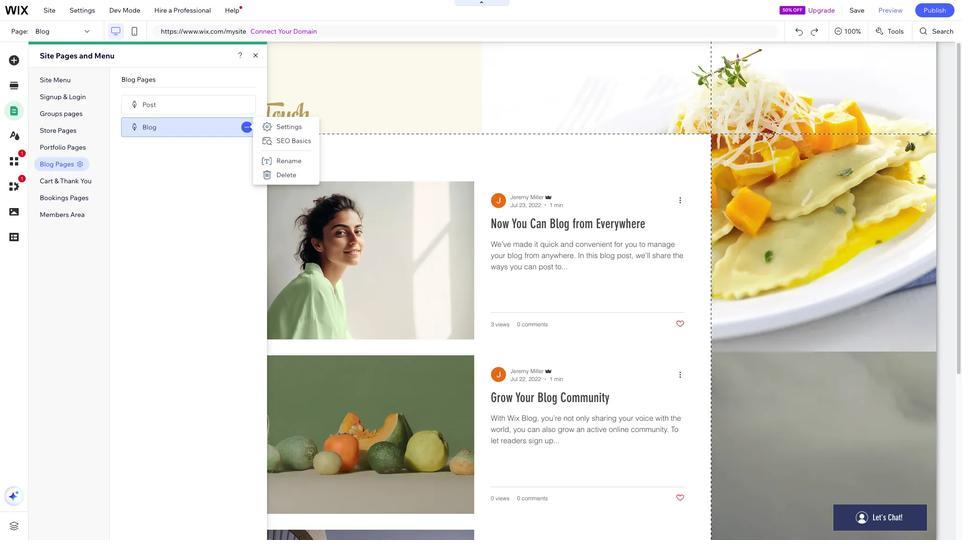 Task type: vqa. For each thing, say whether or not it's contained in the screenshot.
topmost Menu
yes



Task type: locate. For each thing, give the bounding box(es) containing it.
https://www.wix.com/mysite
[[161, 27, 246, 36]]

domain
[[294, 27, 317, 36]]

1 vertical spatial settings
[[277, 123, 302, 131]]

pages up cart & thank you
[[55, 160, 74, 169]]

dev mode
[[109, 6, 140, 15]]

blog
[[35, 27, 49, 36], [121, 75, 136, 84], [143, 123, 157, 131], [40, 160, 54, 169]]

connect
[[251, 27, 277, 36]]

blog pages up post
[[121, 75, 156, 84]]

pages left and
[[56, 51, 78, 60]]

1 horizontal spatial blog pages
[[121, 75, 156, 84]]

2 vertical spatial site
[[40, 76, 52, 84]]

a
[[169, 6, 172, 15]]

& right cart
[[54, 177, 59, 185]]

basics
[[292, 137, 311, 145]]

settings
[[70, 6, 95, 15], [277, 123, 302, 131]]

1 vertical spatial blog pages
[[40, 160, 74, 169]]

https://www.wix.com/mysite connect your domain
[[161, 27, 317, 36]]

1 vertical spatial site
[[40, 51, 54, 60]]

portfolio
[[40, 143, 66, 152]]

site pages and menu
[[40, 51, 115, 60]]

publish button
[[916, 3, 955, 17]]

settings left dev
[[70, 6, 95, 15]]

signup & login
[[40, 93, 86, 101]]

1 vertical spatial &
[[54, 177, 59, 185]]

pages right portfolio
[[67, 143, 86, 152]]

0 vertical spatial menu
[[94, 51, 115, 60]]

menu right and
[[94, 51, 115, 60]]

bookings pages
[[40, 194, 89, 202]]

0 vertical spatial site
[[44, 6, 56, 15]]

& left login
[[63, 93, 67, 101]]

site
[[44, 6, 56, 15], [40, 51, 54, 60], [40, 76, 52, 84]]

& for signup
[[63, 93, 67, 101]]

store
[[40, 126, 56, 135]]

members
[[40, 211, 69, 219]]

publish
[[924, 6, 947, 15]]

settings up seo basics
[[277, 123, 302, 131]]

search
[[933, 27, 954, 36]]

seo basics
[[277, 137, 311, 145]]

portfolio pages
[[40, 143, 86, 152]]

you
[[80, 177, 92, 185]]

0 horizontal spatial &
[[54, 177, 59, 185]]

0 vertical spatial settings
[[70, 6, 95, 15]]

and
[[79, 51, 93, 60]]

preview
[[879, 6, 903, 15]]

0 horizontal spatial settings
[[70, 6, 95, 15]]

0 vertical spatial &
[[63, 93, 67, 101]]

1 horizontal spatial &
[[63, 93, 67, 101]]

seo
[[277, 137, 290, 145]]

help
[[225, 6, 240, 15]]

store pages
[[40, 126, 77, 135]]

1 horizontal spatial menu
[[94, 51, 115, 60]]

dev
[[109, 6, 121, 15]]

pages up post
[[137, 75, 156, 84]]

search button
[[913, 21, 963, 42]]

site for site pages and menu
[[40, 51, 54, 60]]

blog pages
[[121, 75, 156, 84], [40, 160, 74, 169]]

thank
[[60, 177, 79, 185]]

&
[[63, 93, 67, 101], [54, 177, 59, 185]]

your
[[278, 27, 292, 36]]

menu
[[94, 51, 115, 60], [53, 76, 71, 84]]

blog pages down portfolio
[[40, 160, 74, 169]]

professional
[[174, 6, 211, 15]]

groups pages
[[40, 110, 83, 118]]

menu up signup & login
[[53, 76, 71, 84]]

1 vertical spatial menu
[[53, 76, 71, 84]]

delete
[[277, 171, 297, 179]]

pages
[[56, 51, 78, 60], [137, 75, 156, 84], [58, 126, 77, 135], [67, 143, 86, 152], [55, 160, 74, 169], [70, 194, 89, 202]]

0 horizontal spatial blog pages
[[40, 160, 74, 169]]



Task type: describe. For each thing, give the bounding box(es) containing it.
0 vertical spatial blog pages
[[121, 75, 156, 84]]

save
[[850, 6, 865, 15]]

cart & thank you
[[40, 177, 92, 185]]

pages up portfolio pages at left
[[58, 126, 77, 135]]

preview button
[[872, 0, 910, 21]]

groups
[[40, 110, 62, 118]]

save button
[[843, 0, 872, 21]]

50%
[[783, 7, 793, 13]]

site for site
[[44, 6, 56, 15]]

0 horizontal spatial menu
[[53, 76, 71, 84]]

100% button
[[830, 21, 868, 42]]

rename
[[277, 157, 302, 165]]

hire
[[155, 6, 167, 15]]

cart
[[40, 177, 53, 185]]

off
[[794, 7, 803, 13]]

site for site menu
[[40, 76, 52, 84]]

site menu
[[40, 76, 71, 84]]

100%
[[845, 27, 862, 36]]

signup
[[40, 93, 62, 101]]

50% off
[[783, 7, 803, 13]]

mode
[[123, 6, 140, 15]]

1 horizontal spatial settings
[[277, 123, 302, 131]]

members area
[[40, 211, 85, 219]]

upgrade
[[809, 6, 836, 15]]

pages up area
[[70, 194, 89, 202]]

pages
[[64, 110, 83, 118]]

bookings
[[40, 194, 68, 202]]

& for cart
[[54, 177, 59, 185]]

login
[[69, 93, 86, 101]]

area
[[70, 211, 85, 219]]

hire a professional
[[155, 6, 211, 15]]

tools button
[[869, 21, 913, 42]]

post
[[143, 100, 156, 109]]

tools
[[888, 27, 904, 36]]



